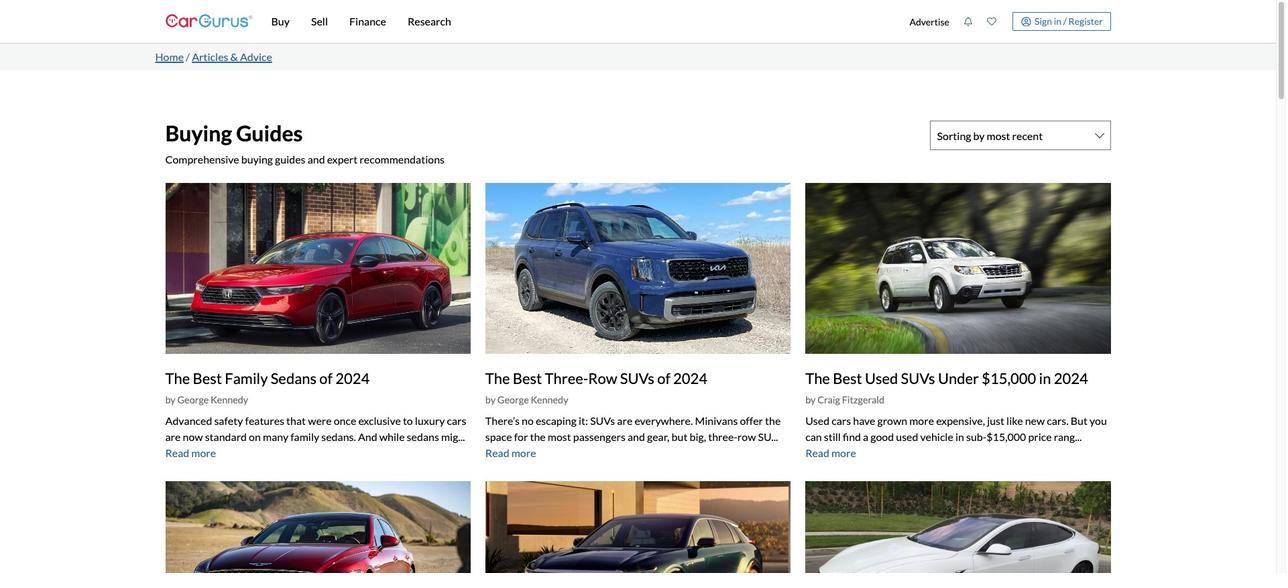 Task type: vqa. For each thing, say whether or not it's contained in the screenshot.
Kennedy
yes



Task type: locate. For each thing, give the bounding box(es) containing it.
the best family sedans of 2024
[[165, 369, 370, 387]]

read down can
[[805, 446, 829, 459]]

2 2024 from the left
[[673, 369, 708, 387]]

george up there's
[[497, 394, 529, 406]]

/
[[1063, 15, 1067, 27], [186, 50, 190, 63]]

used up can
[[805, 414, 830, 427]]

2024 up once
[[335, 369, 370, 387]]

0 horizontal spatial read more link
[[165, 446, 216, 459]]

0 horizontal spatial by george kennedy
[[165, 394, 248, 406]]

are up passengers
[[617, 414, 633, 427]]

read more link down now
[[165, 446, 216, 459]]

space
[[485, 430, 512, 443]]

0 horizontal spatial the
[[530, 430, 546, 443]]

3 read from the left
[[805, 446, 829, 459]]

best up by craig fitzgerald
[[833, 369, 862, 387]]

0 vertical spatial in
[[1054, 15, 1061, 27]]

by
[[165, 394, 176, 406], [485, 394, 496, 406], [805, 394, 816, 406]]

george for the best family sedans of 2024
[[177, 394, 209, 406]]

by left craig
[[805, 394, 816, 406]]

and left gear,
[[628, 430, 645, 443]]

2 vertical spatial in
[[955, 430, 964, 443]]

menu bar
[[252, 0, 902, 43]]

more
[[909, 414, 934, 427], [191, 446, 216, 459], [511, 446, 536, 459], [831, 446, 856, 459]]

the for the best family sedans of 2024
[[165, 369, 190, 387]]

there's
[[485, 414, 520, 427]]

suvs inside there's no escaping it: suvs are everywhere. minivans offer the space for the most passengers and gear, but big, three-row su... read more
[[590, 414, 615, 427]]

2 by george kennedy from the left
[[485, 394, 568, 406]]

0 vertical spatial used
[[865, 369, 898, 387]]

2 horizontal spatial read
[[805, 446, 829, 459]]

1 horizontal spatial the
[[765, 414, 781, 427]]

standard
[[205, 430, 247, 443]]

best for used
[[833, 369, 862, 387]]

read down space
[[485, 446, 509, 459]]

the
[[165, 369, 190, 387], [485, 369, 510, 387], [805, 369, 830, 387]]

1 horizontal spatial 2024
[[673, 369, 708, 387]]

/ left register
[[1063, 15, 1067, 27]]

read more link for the best used suvs under $15,000 in 2024
[[805, 446, 856, 459]]

1 vertical spatial and
[[628, 430, 645, 443]]

1 vertical spatial $15,000
[[987, 430, 1026, 443]]

1 the from the left
[[165, 369, 190, 387]]

more down now
[[191, 446, 216, 459]]

0 horizontal spatial are
[[165, 430, 181, 443]]

george for the best three-row suvs of 2024
[[497, 394, 529, 406]]

used
[[896, 430, 918, 443]]

read more link
[[165, 446, 216, 459], [485, 446, 536, 459], [805, 446, 856, 459]]

0 horizontal spatial cars
[[447, 414, 466, 427]]

suvs right row
[[620, 369, 654, 387]]

best left three-
[[513, 369, 542, 387]]

1 horizontal spatial george
[[497, 394, 529, 406]]

three-
[[545, 369, 588, 387]]

in down 'expensive,'
[[955, 430, 964, 443]]

0 horizontal spatial george
[[177, 394, 209, 406]]

read more link down still on the right of page
[[805, 446, 856, 459]]

1 vertical spatial in
[[1039, 369, 1051, 387]]

home / articles & advice
[[155, 50, 272, 63]]

2024
[[335, 369, 370, 387], [673, 369, 708, 387], [1054, 369, 1088, 387]]

1 read more link from the left
[[165, 446, 216, 459]]

1 george from the left
[[177, 394, 209, 406]]

2 horizontal spatial 2024
[[1054, 369, 1088, 387]]

guides
[[275, 153, 305, 166]]

by george kennedy up no
[[485, 394, 568, 406]]

rang...
[[1054, 430, 1082, 443]]

cars inside advanced safety features that were once exclusive to luxury cars are now standard on many family sedans. and while sedans mig... read more
[[447, 414, 466, 427]]

the best three-row suvs of 2024 link
[[485, 369, 708, 387]]

1 horizontal spatial by
[[485, 394, 496, 406]]

1 horizontal spatial used
[[865, 369, 898, 387]]

still
[[824, 430, 841, 443]]

and right guides
[[308, 153, 325, 166]]

2 best from the left
[[513, 369, 542, 387]]

1 vertical spatial /
[[186, 50, 190, 63]]

by up there's
[[485, 394, 496, 406]]

now
[[183, 430, 203, 443]]

0 horizontal spatial of
[[319, 369, 333, 387]]

1 horizontal spatial suvs
[[620, 369, 654, 387]]

used up 'fitzgerald'
[[865, 369, 898, 387]]

buying guides
[[165, 120, 303, 146]]

$15,000 up like
[[982, 369, 1036, 387]]

/ right home
[[186, 50, 190, 63]]

comprehensive buying guides and expert recommendations
[[165, 153, 445, 166]]

the best electric car companies image
[[485, 481, 791, 573]]

&
[[230, 50, 238, 63]]

by george kennedy up advanced
[[165, 394, 248, 406]]

1 read from the left
[[165, 446, 189, 459]]

by up advanced
[[165, 394, 176, 406]]

2024 up the but
[[1054, 369, 1088, 387]]

$15,000
[[982, 369, 1036, 387], [987, 430, 1026, 443]]

read
[[165, 446, 189, 459], [485, 446, 509, 459], [805, 446, 829, 459]]

cars up 'mig...'
[[447, 414, 466, 427]]

1 horizontal spatial cars
[[832, 414, 851, 427]]

0 vertical spatial /
[[1063, 15, 1067, 27]]

the for the best three-row suvs of 2024
[[485, 369, 510, 387]]

2 read from the left
[[485, 446, 509, 459]]

of right sedans
[[319, 369, 333, 387]]

sell
[[311, 15, 328, 27]]

1 horizontal spatial best
[[513, 369, 542, 387]]

3 the from the left
[[805, 369, 830, 387]]

in up new in the right of the page
[[1039, 369, 1051, 387]]

the up su... at bottom
[[765, 414, 781, 427]]

$15,000 down like
[[987, 430, 1026, 443]]

1 horizontal spatial /
[[1063, 15, 1067, 27]]

1 horizontal spatial of
[[657, 369, 670, 387]]

of
[[319, 369, 333, 387], [657, 369, 670, 387]]

kennedy up escaping
[[531, 394, 568, 406]]

1 horizontal spatial and
[[628, 430, 645, 443]]

menu bar containing buy
[[252, 0, 902, 43]]

advertise link
[[902, 3, 956, 40]]

$15,000 inside used cars have grown more expensive, just like new cars. but you can still find a good used vehicle in sub-$15,000 price rang... read more
[[987, 430, 1026, 443]]

the
[[765, 414, 781, 427], [530, 430, 546, 443]]

family
[[290, 430, 319, 443]]

in
[[1054, 15, 1061, 27], [1039, 369, 1051, 387], [955, 430, 964, 443]]

1 best from the left
[[193, 369, 222, 387]]

kennedy
[[211, 394, 248, 406], [531, 394, 568, 406]]

1 horizontal spatial are
[[617, 414, 633, 427]]

1 kennedy from the left
[[211, 394, 248, 406]]

0 horizontal spatial in
[[955, 430, 964, 443]]

0 vertical spatial $15,000
[[982, 369, 1036, 387]]

more up used
[[909, 414, 934, 427]]

1 vertical spatial used
[[805, 414, 830, 427]]

big,
[[690, 430, 706, 443]]

2 horizontal spatial read more link
[[805, 446, 856, 459]]

finance
[[349, 15, 386, 27]]

more down for
[[511, 446, 536, 459]]

2 george from the left
[[497, 394, 529, 406]]

0 horizontal spatial by
[[165, 394, 176, 406]]

1 of from the left
[[319, 369, 333, 387]]

cars inside used cars have grown more expensive, just like new cars. but you can still find a good used vehicle in sub-$15,000 price rang... read more
[[832, 414, 851, 427]]

1 horizontal spatial read more link
[[485, 446, 536, 459]]

for
[[514, 430, 528, 443]]

0 vertical spatial are
[[617, 414, 633, 427]]

once
[[334, 414, 356, 427]]

find
[[843, 430, 861, 443]]

0 horizontal spatial best
[[193, 369, 222, 387]]

0 horizontal spatial 2024
[[335, 369, 370, 387]]

george up advanced
[[177, 394, 209, 406]]

1 cars from the left
[[447, 414, 466, 427]]

in right sign
[[1054, 15, 1061, 27]]

fitzgerald
[[842, 394, 884, 406]]

suvs for the best three-row suvs of 2024
[[620, 369, 654, 387]]

of up everywhere.
[[657, 369, 670, 387]]

the right for
[[530, 430, 546, 443]]

read inside there's no escaping it: suvs are everywhere. minivans offer the space for the most passengers and gear, but big, three-row su... read more
[[485, 446, 509, 459]]

suvs up passengers
[[590, 414, 615, 427]]

0 horizontal spatial used
[[805, 414, 830, 427]]

read more link down for
[[485, 446, 536, 459]]

0 horizontal spatial the
[[165, 369, 190, 387]]

1 by george kennedy from the left
[[165, 394, 248, 406]]

are
[[617, 414, 633, 427], [165, 430, 181, 443]]

3 by from the left
[[805, 394, 816, 406]]

read inside advanced safety features that were once exclusive to luxury cars are now standard on many family sedans. and while sedans mig... read more
[[165, 446, 189, 459]]

by george kennedy for family
[[165, 394, 248, 406]]

and inside there's no escaping it: suvs are everywhere. minivans offer the space for the most passengers and gear, but big, three-row su... read more
[[628, 430, 645, 443]]

suvs left under
[[901, 369, 935, 387]]

sedans
[[271, 369, 317, 387]]

george
[[177, 394, 209, 406], [497, 394, 529, 406]]

3 read more link from the left
[[805, 446, 856, 459]]

0 horizontal spatial and
[[308, 153, 325, 166]]

2 of from the left
[[657, 369, 670, 387]]

on
[[249, 430, 261, 443]]

are left now
[[165, 430, 181, 443]]

guides
[[236, 120, 303, 146]]

1 horizontal spatial in
[[1039, 369, 1051, 387]]

best
[[193, 369, 222, 387], [513, 369, 542, 387], [833, 369, 862, 387]]

2 by from the left
[[485, 394, 496, 406]]

1 horizontal spatial read
[[485, 446, 509, 459]]

the up advanced
[[165, 369, 190, 387]]

2024 up minivans
[[673, 369, 708, 387]]

menu
[[902, 3, 1111, 40]]

best left the family
[[193, 369, 222, 387]]

1 vertical spatial are
[[165, 430, 181, 443]]

kennedy up safety
[[211, 394, 248, 406]]

kennedy for three-
[[531, 394, 568, 406]]

cars up still on the right of page
[[832, 414, 851, 427]]

2 cars from the left
[[832, 414, 851, 427]]

the up craig
[[805, 369, 830, 387]]

cars
[[447, 414, 466, 427], [832, 414, 851, 427]]

2 horizontal spatial in
[[1054, 15, 1061, 27]]

2 kennedy from the left
[[531, 394, 568, 406]]

1 horizontal spatial kennedy
[[531, 394, 568, 406]]

0 horizontal spatial suvs
[[590, 414, 615, 427]]

the best used suvs under $15,000 in 2024 image
[[805, 183, 1111, 354]]

grown
[[877, 414, 907, 427]]

1 by from the left
[[165, 394, 176, 406]]

2 the from the left
[[485, 369, 510, 387]]

family
[[225, 369, 268, 387]]

0 horizontal spatial /
[[186, 50, 190, 63]]

2 horizontal spatial suvs
[[901, 369, 935, 387]]

0 horizontal spatial read
[[165, 446, 189, 459]]

used
[[865, 369, 898, 387], [805, 414, 830, 427]]

2 horizontal spatial best
[[833, 369, 862, 387]]

3 best from the left
[[833, 369, 862, 387]]

no
[[522, 414, 534, 427]]

buying
[[165, 120, 232, 146]]

and
[[308, 153, 325, 166], [628, 430, 645, 443]]

2 read more link from the left
[[485, 446, 536, 459]]

the best used suvs under $15,000 in 2024 link
[[805, 369, 1088, 387]]

0 horizontal spatial kennedy
[[211, 394, 248, 406]]

1 horizontal spatial by george kennedy
[[485, 394, 568, 406]]

the up there's
[[485, 369, 510, 387]]

1 horizontal spatial the
[[485, 369, 510, 387]]

1 vertical spatial the
[[530, 430, 546, 443]]

2 horizontal spatial by
[[805, 394, 816, 406]]

read down now
[[165, 446, 189, 459]]

2 horizontal spatial the
[[805, 369, 830, 387]]

luxury
[[415, 414, 445, 427]]



Task type: describe. For each thing, give the bounding box(es) containing it.
chevron down image
[[1095, 130, 1104, 141]]

recommendations
[[360, 153, 445, 166]]

read more link for the best family sedans of 2024
[[165, 446, 216, 459]]

sign
[[1035, 15, 1052, 27]]

advanced
[[165, 414, 212, 427]]

open notifications image
[[964, 17, 973, 26]]

are inside advanced safety features that were once exclusive to luxury cars are now standard on many family sedans. and while sedans mig... read more
[[165, 430, 181, 443]]

1 2024 from the left
[[335, 369, 370, 387]]

used cars have grown more expensive, just like new cars. but you can still find a good used vehicle in sub-$15,000 price rang... read more
[[805, 414, 1107, 459]]

the best used electric cars in 2023 image
[[805, 481, 1111, 573]]

best for family
[[193, 369, 222, 387]]

and
[[358, 430, 377, 443]]

finance button
[[339, 0, 397, 43]]

passengers
[[573, 430, 626, 443]]

suvs for there's no escaping it: suvs are everywhere. minivans offer the space for the most passengers and gear, but big, three-row su... read more
[[590, 414, 615, 427]]

in inside used cars have grown more expensive, just like new cars. but you can still find a good used vehicle in sub-$15,000 price rang... read more
[[955, 430, 964, 443]]

just
[[987, 414, 1005, 427]]

while
[[379, 430, 405, 443]]

you
[[1090, 414, 1107, 427]]

minivans
[[695, 414, 738, 427]]

research
[[408, 15, 451, 27]]

there's no escaping it: suvs are everywhere. minivans offer the space for the most passengers and gear, but big, three-row su... read more
[[485, 414, 781, 459]]

buying
[[241, 153, 273, 166]]

3 2024 from the left
[[1054, 369, 1088, 387]]

more inside there's no escaping it: suvs are everywhere. minivans offer the space for the most passengers and gear, but big, three-row su... read more
[[511, 446, 536, 459]]

offer
[[740, 414, 763, 427]]

user icon image
[[1021, 16, 1031, 26]]

the best used suvs under $15,000 in 2024
[[805, 369, 1088, 387]]

sign in / register link
[[1013, 12, 1111, 31]]

the best sedans of 2024 image
[[165, 481, 471, 573]]

sign in / register menu item
[[1003, 12, 1111, 31]]

0 vertical spatial and
[[308, 153, 325, 166]]

mig...
[[441, 430, 465, 443]]

research button
[[397, 0, 462, 43]]

buy button
[[261, 0, 300, 43]]

menu containing sign in / register
[[902, 3, 1111, 40]]

new
[[1025, 414, 1045, 427]]

used inside used cars have grown more expensive, just like new cars. but you can still find a good used vehicle in sub-$15,000 price rang... read more
[[805, 414, 830, 427]]

have
[[853, 414, 875, 427]]

sell button
[[300, 0, 339, 43]]

home
[[155, 50, 184, 63]]

expert
[[327, 153, 358, 166]]

home link
[[155, 50, 184, 63]]

read inside used cars have grown more expensive, just like new cars. but you can still find a good used vehicle in sub-$15,000 price rang... read more
[[805, 446, 829, 459]]

a
[[863, 430, 869, 443]]

like
[[1007, 414, 1023, 427]]

read more link for the best three-row suvs of 2024
[[485, 446, 536, 459]]

the for the best used suvs under $15,000 in 2024
[[805, 369, 830, 387]]

to
[[403, 414, 413, 427]]

many
[[263, 430, 288, 443]]

good
[[871, 430, 894, 443]]

comprehensive
[[165, 153, 239, 166]]

0 vertical spatial the
[[765, 414, 781, 427]]

/ inside menu item
[[1063, 15, 1067, 27]]

can
[[805, 430, 822, 443]]

by george kennedy for three-
[[485, 394, 568, 406]]

gear,
[[647, 430, 670, 443]]

more inside advanced safety features that were once exclusive to luxury cars are now standard on many family sedans. and while sedans mig... read more
[[191, 446, 216, 459]]

were
[[308, 414, 332, 427]]

safety
[[214, 414, 243, 427]]

sub-
[[966, 430, 987, 443]]

su...
[[758, 430, 778, 443]]

cars.
[[1047, 414, 1069, 427]]

more down find
[[831, 446, 856, 459]]

price
[[1028, 430, 1052, 443]]

the best three-row suvs of 2024 image
[[485, 183, 791, 354]]

advice
[[240, 50, 272, 63]]

buy
[[271, 15, 290, 27]]

are inside there's no escaping it: suvs are everywhere. minivans offer the space for the most passengers and gear, but big, three-row su... read more
[[617, 414, 633, 427]]

vehicle
[[920, 430, 953, 443]]

sedans
[[407, 430, 439, 443]]

sign in / register
[[1035, 15, 1103, 27]]

saved cars image
[[987, 17, 996, 26]]

register
[[1069, 15, 1103, 27]]

craig
[[818, 394, 840, 406]]

articles & advice link
[[192, 50, 272, 63]]

articles
[[192, 50, 228, 63]]

by for the best three-row suvs of 2024
[[485, 394, 496, 406]]

everywhere.
[[635, 414, 693, 427]]

it:
[[579, 414, 588, 427]]

best for three-
[[513, 369, 542, 387]]

features
[[245, 414, 284, 427]]

but
[[1071, 414, 1088, 427]]

sedans.
[[321, 430, 356, 443]]

in inside menu item
[[1054, 15, 1061, 27]]

expensive,
[[936, 414, 985, 427]]

by craig fitzgerald
[[805, 394, 884, 406]]

that
[[286, 414, 306, 427]]

exclusive
[[358, 414, 401, 427]]

the best three-row suvs of 2024
[[485, 369, 708, 387]]

the best family sedans of 2024 image
[[165, 183, 471, 354]]

escaping
[[536, 414, 577, 427]]

by for the best used suvs under $15,000 in 2024
[[805, 394, 816, 406]]

under
[[938, 369, 979, 387]]

advanced safety features that were once exclusive to luxury cars are now standard on many family sedans. and while sedans mig... read more
[[165, 414, 466, 459]]

row
[[737, 430, 756, 443]]

cargurus logo homepage link image
[[165, 2, 252, 41]]

row
[[588, 369, 617, 387]]

but
[[672, 430, 688, 443]]

by for the best family sedans of 2024
[[165, 394, 176, 406]]

most
[[548, 430, 571, 443]]

advertise
[[910, 16, 949, 27]]

the best family sedans of 2024 link
[[165, 369, 370, 387]]

three-
[[708, 430, 737, 443]]

kennedy for family
[[211, 394, 248, 406]]



